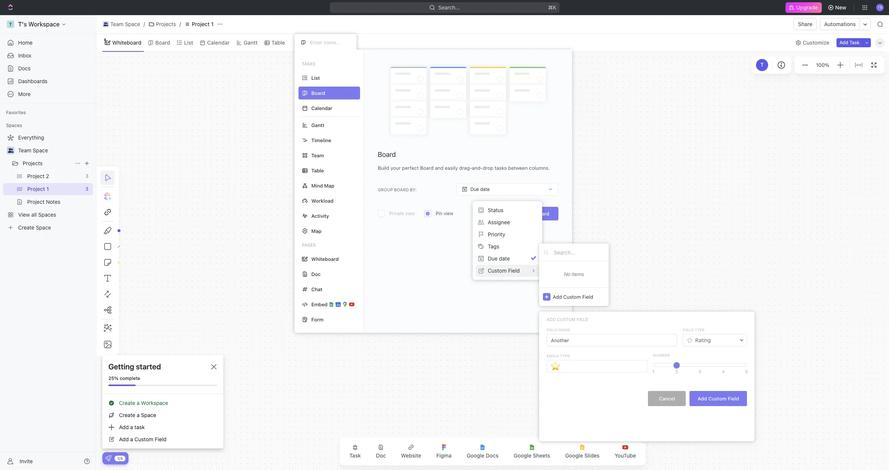 Task type: locate. For each thing, give the bounding box(es) containing it.
google right the figma
[[467, 452, 485, 459]]

google inside button
[[514, 452, 532, 459]]

0 horizontal spatial space
[[33, 147, 48, 154]]

custom inside add custom field dropdown button
[[564, 294, 581, 300]]

2 / from the left
[[179, 21, 181, 27]]

0 vertical spatial projects link
[[147, 20, 178, 29]]

table up the mind
[[312, 167, 324, 173]]

1 / from the left
[[144, 21, 145, 27]]

automations
[[825, 21, 857, 27]]

0 vertical spatial list
[[184, 39, 193, 46]]

tree
[[3, 132, 93, 234]]

type inside emoji type ⭐
[[560, 353, 571, 358]]

assignee
[[488, 219, 510, 225]]

google left slides on the right of page
[[566, 452, 584, 459]]

0 horizontal spatial team
[[18, 147, 31, 154]]

1 horizontal spatial team
[[110, 21, 124, 27]]

projects inside sidebar navigation
[[23, 160, 43, 166]]

table right gantt link
[[272, 39, 285, 46]]

1 vertical spatial doc
[[376, 452, 386, 459]]

0 horizontal spatial docs
[[18, 65, 31, 71]]

1 vertical spatial map
[[312, 228, 322, 234]]

team space down spaces on the left of page
[[18, 147, 48, 154]]

task
[[135, 424, 145, 430]]

dashboards link
[[3, 75, 93, 87]]

0 horizontal spatial whiteboard
[[112, 39, 141, 46]]

Enter name... text field
[[547, 334, 678, 346]]

1 vertical spatial task
[[350, 452, 361, 459]]

board
[[155, 39, 170, 46], [378, 151, 396, 159], [535, 211, 550, 217]]

⭐ button
[[547, 360, 648, 372]]

2 vertical spatial add custom field
[[698, 395, 740, 401]]

2 vertical spatial board
[[535, 211, 550, 217]]

date inside dropdown button
[[481, 186, 490, 192]]

1 horizontal spatial /
[[179, 21, 181, 27]]

a left "task"
[[130, 424, 133, 430]]

list down project 1 link
[[184, 39, 193, 46]]

1 horizontal spatial user group image
[[104, 22, 108, 26]]

1 vertical spatial add custom field
[[547, 317, 589, 322]]

due date for due date dropdown button
[[471, 186, 490, 192]]

0 horizontal spatial user group image
[[8, 148, 13, 153]]

0 horizontal spatial table
[[272, 39, 285, 46]]

custom field button
[[476, 265, 540, 277]]

date up custom field on the right bottom of the page
[[499, 255, 510, 262]]

gantt left table link at the left of page
[[244, 39, 258, 46]]

2 vertical spatial space
[[141, 412, 156, 418]]

1 horizontal spatial docs
[[486, 452, 499, 459]]

1 vertical spatial team space link
[[18, 144, 92, 157]]

rating button
[[684, 334, 747, 347]]

0 vertical spatial space
[[125, 21, 140, 27]]

table
[[272, 39, 285, 46], [312, 167, 324, 173]]

youtube
[[615, 452, 637, 459]]

customize button
[[794, 37, 832, 48]]

1 vertical spatial create
[[119, 412, 135, 418]]

100% button
[[815, 60, 832, 69]]

1 vertical spatial type
[[560, 353, 571, 358]]

projects
[[156, 21, 176, 27], [23, 160, 43, 166]]

4
[[723, 369, 725, 374]]

0 vertical spatial type
[[695, 327, 705, 332]]

0 horizontal spatial projects
[[23, 160, 43, 166]]

1 vertical spatial docs
[[486, 452, 499, 459]]

create for create a space
[[119, 412, 135, 418]]

2 horizontal spatial team
[[312, 152, 324, 158]]

add a task
[[119, 424, 145, 430]]

number
[[654, 353, 670, 357]]

doc
[[312, 271, 321, 277], [376, 452, 386, 459]]

2 create from the top
[[119, 412, 135, 418]]

favorites button
[[3, 108, 29, 117]]

doc inside button
[[376, 452, 386, 459]]

type up rating
[[695, 327, 705, 332]]

1 horizontal spatial task
[[850, 40, 860, 45]]

field name
[[547, 327, 571, 332]]

0 vertical spatial board
[[155, 39, 170, 46]]

user group image inside team space link
[[104, 22, 108, 26]]

1 horizontal spatial doc
[[376, 452, 386, 459]]

0 horizontal spatial team space
[[18, 147, 48, 154]]

onboarding checklist button element
[[106, 455, 112, 461]]

add custom field
[[553, 294, 594, 300], [547, 317, 589, 322], [698, 395, 740, 401]]

doc up chat
[[312, 271, 321, 277]]

map down activity
[[312, 228, 322, 234]]

due
[[471, 186, 479, 192], [488, 255, 498, 262]]

docs link
[[3, 62, 93, 74]]

0 horizontal spatial board
[[155, 39, 170, 46]]

0 vertical spatial projects
[[156, 21, 176, 27]]

0 vertical spatial docs
[[18, 65, 31, 71]]

0 horizontal spatial gantt
[[244, 39, 258, 46]]

view button
[[295, 34, 319, 51]]

projects link
[[147, 20, 178, 29], [23, 157, 72, 169]]

0 vertical spatial table
[[272, 39, 285, 46]]

customize
[[804, 39, 830, 46]]

a for workspace
[[137, 400, 140, 406]]

0 vertical spatial due
[[471, 186, 479, 192]]

1 google from the left
[[467, 452, 485, 459]]

0 vertical spatial add custom field
[[553, 294, 594, 300]]

3 google from the left
[[566, 452, 584, 459]]

user group image
[[104, 22, 108, 26], [8, 148, 13, 153]]

0 vertical spatial due date
[[471, 186, 490, 192]]

1 vertical spatial space
[[33, 147, 48, 154]]

1 horizontal spatial date
[[499, 255, 510, 262]]

1 vertical spatial due
[[488, 255, 498, 262]]

0 horizontal spatial google
[[467, 452, 485, 459]]

1 down "number"
[[653, 369, 655, 374]]

whiteboard left board link
[[112, 39, 141, 46]]

inbox link
[[3, 50, 93, 62]]

1 vertical spatial projects link
[[23, 157, 72, 169]]

google slides button
[[560, 440, 606, 463]]

date up status on the top right of the page
[[481, 186, 490, 192]]

tree inside sidebar navigation
[[3, 132, 93, 234]]

cancel
[[660, 395, 676, 401]]

team space link
[[101, 20, 142, 29], [18, 144, 92, 157]]

google inside "button"
[[566, 452, 584, 459]]

add custom field down 4
[[698, 395, 740, 401]]

1 right 'project'
[[211, 21, 214, 27]]

create
[[119, 400, 135, 406], [119, 412, 135, 418]]

task left 'doc' button
[[350, 452, 361, 459]]

field
[[509, 267, 520, 274], [583, 294, 594, 300], [577, 317, 589, 322], [547, 327, 558, 332], [683, 327, 694, 332], [728, 395, 740, 401], [155, 436, 167, 442]]

list down view
[[312, 75, 320, 81]]

sidebar navigation
[[0, 15, 96, 470]]

1 horizontal spatial board
[[378, 151, 396, 159]]

invite
[[20, 458, 33, 464]]

share button
[[794, 18, 818, 30]]

a for custom
[[130, 436, 133, 442]]

team down spaces on the left of page
[[18, 147, 31, 154]]

1 vertical spatial table
[[312, 167, 324, 173]]

0 horizontal spatial date
[[481, 186, 490, 192]]

1 horizontal spatial map
[[324, 182, 335, 189]]

chat
[[312, 286, 323, 292]]

google for google slides
[[566, 452, 584, 459]]

custom down due date button
[[488, 267, 507, 274]]

calendar down 'project 1'
[[207, 39, 230, 46]]

custom down 4
[[709, 395, 727, 401]]

1 vertical spatial list
[[312, 75, 320, 81]]

due date button
[[476, 253, 540, 265]]

1 vertical spatial team space
[[18, 147, 48, 154]]

google inside button
[[467, 452, 485, 459]]

space
[[125, 21, 140, 27], [33, 147, 48, 154], [141, 412, 156, 418]]

workspace
[[141, 400, 168, 406]]

youtube button
[[609, 440, 643, 463]]

sheets
[[533, 452, 551, 459]]

add
[[840, 40, 849, 45], [553, 294, 562, 300], [547, 317, 556, 322], [698, 395, 708, 401], [119, 424, 129, 430], [119, 436, 129, 442]]

create up create a space
[[119, 400, 135, 406]]

team down timeline
[[312, 152, 324, 158]]

0 vertical spatial whiteboard
[[112, 39, 141, 46]]

space inside sidebar navigation
[[33, 147, 48, 154]]

add custom field inside button
[[698, 395, 740, 401]]

custom down no items on the bottom of the page
[[564, 294, 581, 300]]

google left sheets
[[514, 452, 532, 459]]

doc right task button
[[376, 452, 386, 459]]

0 vertical spatial map
[[324, 182, 335, 189]]

group board by:
[[378, 187, 417, 192]]

1 horizontal spatial list
[[312, 75, 320, 81]]

map right the mind
[[324, 182, 335, 189]]

0 horizontal spatial calendar
[[207, 39, 230, 46]]

due date for due date button
[[488, 255, 510, 262]]

1 horizontal spatial type
[[695, 327, 705, 332]]

1 vertical spatial due date
[[488, 255, 510, 262]]

user group image inside tree
[[8, 148, 13, 153]]

no
[[564, 271, 571, 277]]

items
[[572, 271, 584, 277]]

0 vertical spatial calendar
[[207, 39, 230, 46]]

due date inside dropdown button
[[471, 186, 490, 192]]

2 horizontal spatial google
[[566, 452, 584, 459]]

a up create a space
[[137, 400, 140, 406]]

create up the add a task
[[119, 412, 135, 418]]

0 vertical spatial create
[[119, 400, 135, 406]]

0 vertical spatial date
[[481, 186, 490, 192]]

type right 'emoji'
[[560, 353, 571, 358]]

a for space
[[137, 412, 140, 418]]

task
[[850, 40, 860, 45], [350, 452, 361, 459]]

date inside button
[[499, 255, 510, 262]]

team up the whiteboard link at the left top of page
[[110, 21, 124, 27]]

figma button
[[431, 440, 458, 463]]

1 horizontal spatial team space link
[[101, 20, 142, 29]]

custom up name
[[557, 317, 576, 322]]

0 horizontal spatial list
[[184, 39, 193, 46]]

1 horizontal spatial team space
[[110, 21, 140, 27]]

1 horizontal spatial calendar
[[312, 105, 333, 111]]

0 horizontal spatial projects link
[[23, 157, 72, 169]]

0 horizontal spatial task
[[350, 452, 361, 459]]

due date up custom field on the right bottom of the page
[[488, 255, 510, 262]]

0 horizontal spatial /
[[144, 21, 145, 27]]

0 horizontal spatial due
[[471, 186, 479, 192]]

25% complete
[[109, 376, 140, 381]]

tree containing team space
[[3, 132, 93, 234]]

name
[[559, 327, 571, 332]]

1 vertical spatial whiteboard
[[312, 256, 339, 262]]

0 vertical spatial doc
[[312, 271, 321, 277]]

slides
[[585, 452, 600, 459]]

status
[[488, 207, 504, 213]]

a up "task"
[[137, 412, 140, 418]]

gantt
[[244, 39, 258, 46], [312, 122, 325, 128]]

share
[[799, 21, 813, 27]]

inbox
[[18, 52, 31, 59]]

gantt up timeline
[[312, 122, 325, 128]]

1 vertical spatial 1
[[653, 369, 655, 374]]

add custom field down no items on the bottom of the page
[[553, 294, 594, 300]]

due date inside button
[[488, 255, 510, 262]]

due inside button
[[488, 255, 498, 262]]

1 horizontal spatial whiteboard
[[312, 256, 339, 262]]

add custom field up name
[[547, 317, 589, 322]]

0 horizontal spatial 1
[[211, 21, 214, 27]]

2 horizontal spatial space
[[141, 412, 156, 418]]

complete
[[120, 376, 140, 381]]

custom field
[[488, 267, 520, 274]]

project 1
[[192, 21, 214, 27]]

emoji type ⭐
[[547, 353, 571, 371]]

docs
[[18, 65, 31, 71], [486, 452, 499, 459]]

0 horizontal spatial doc
[[312, 271, 321, 277]]

gantt link
[[242, 37, 258, 48]]

dashboards
[[18, 78, 48, 84]]

team space up the whiteboard link at the left top of page
[[110, 21, 140, 27]]

type
[[695, 327, 705, 332], [560, 353, 571, 358]]

1 vertical spatial projects
[[23, 160, 43, 166]]

1 vertical spatial date
[[499, 255, 510, 262]]

mind
[[312, 182, 323, 189]]

1/4
[[117, 456, 123, 460]]

100%
[[817, 62, 830, 68]]

2 google from the left
[[514, 452, 532, 459]]

0 vertical spatial user group image
[[104, 22, 108, 26]]

view
[[304, 39, 317, 46]]

due date up status on the top right of the page
[[471, 186, 490, 192]]

whiteboard up chat
[[312, 256, 339, 262]]

1 vertical spatial user group image
[[8, 148, 13, 153]]

google
[[467, 452, 485, 459], [514, 452, 532, 459], [566, 452, 584, 459]]

calendar up timeline
[[312, 105, 333, 111]]

doc button
[[370, 440, 392, 463]]

workload
[[312, 198, 334, 204]]

2 horizontal spatial board
[[535, 211, 550, 217]]

field inside "dropdown button"
[[509, 267, 520, 274]]

1 create from the top
[[119, 400, 135, 406]]

google docs
[[467, 452, 499, 459]]

1 horizontal spatial gantt
[[312, 122, 325, 128]]

1 horizontal spatial google
[[514, 452, 532, 459]]

0 horizontal spatial type
[[560, 353, 571, 358]]

a down the add a task
[[130, 436, 133, 442]]

due inside dropdown button
[[471, 186, 479, 192]]

a for task
[[130, 424, 133, 430]]

google sheets button
[[508, 440, 557, 463]]

timeline
[[312, 137, 331, 143]]

0 vertical spatial task
[[850, 40, 860, 45]]

1 horizontal spatial due
[[488, 255, 498, 262]]

task down automations button
[[850, 40, 860, 45]]

google for google sheets
[[514, 452, 532, 459]]



Task type: describe. For each thing, give the bounding box(es) containing it.
activity
[[312, 213, 329, 219]]

home link
[[3, 37, 93, 49]]

add custom field inside dropdown button
[[553, 294, 594, 300]]

list link
[[183, 37, 193, 48]]

0 horizontal spatial map
[[312, 228, 322, 234]]

custom inside add custom field button
[[709, 395, 727, 401]]

docs inside button
[[486, 452, 499, 459]]

date for due date button
[[499, 255, 510, 262]]

priority button
[[476, 228, 540, 241]]

add inside button
[[698, 395, 708, 401]]

2
[[676, 369, 679, 374]]

tags button
[[476, 241, 540, 253]]

1 vertical spatial board
[[378, 151, 396, 159]]

assignee button
[[476, 216, 540, 228]]

1 horizontal spatial projects link
[[147, 20, 178, 29]]

figma
[[437, 452, 452, 459]]

0 vertical spatial team space
[[110, 21, 140, 27]]

upgrade link
[[786, 2, 822, 13]]

team space inside sidebar navigation
[[18, 147, 48, 154]]

field inside button
[[728, 395, 740, 401]]

board
[[394, 187, 409, 192]]

due date button
[[457, 183, 559, 196]]

close image
[[211, 364, 217, 369]]

task inside button
[[850, 40, 860, 45]]

project
[[192, 21, 210, 27]]

create a workspace
[[119, 400, 168, 406]]

search...
[[439, 4, 460, 11]]

getting
[[109, 362, 134, 371]]

table link
[[270, 37, 285, 48]]

add task button
[[837, 38, 863, 47]]

1 vertical spatial gantt
[[312, 122, 325, 128]]

type for field type
[[695, 327, 705, 332]]

add inside dropdown button
[[553, 294, 562, 300]]

upgrade
[[797, 4, 819, 11]]

1 horizontal spatial table
[[312, 167, 324, 173]]

add inside button
[[840, 40, 849, 45]]

0 vertical spatial team space link
[[101, 20, 142, 29]]

project 1 link
[[183, 20, 216, 29]]

Enter name... field
[[310, 39, 351, 46]]

date for due date dropdown button
[[481, 186, 490, 192]]

no items
[[564, 271, 584, 277]]

Search... text field
[[554, 247, 605, 258]]

list inside "link"
[[184, 39, 193, 46]]

1 horizontal spatial projects
[[156, 21, 176, 27]]

create a space
[[119, 412, 156, 418]]

1 horizontal spatial 1
[[653, 369, 655, 374]]

form
[[312, 316, 324, 322]]

custom down "task"
[[135, 436, 154, 442]]

board link
[[154, 37, 170, 48]]

docs inside sidebar navigation
[[18, 65, 31, 71]]

field type
[[683, 327, 705, 332]]

due for due date button
[[488, 255, 498, 262]]

add a custom field
[[119, 436, 167, 442]]

group
[[378, 187, 393, 192]]

started
[[136, 362, 161, 371]]

team inside sidebar navigation
[[18, 147, 31, 154]]

home
[[18, 39, 33, 46]]

due for due date dropdown button
[[471, 186, 479, 192]]

priority
[[488, 231, 506, 237]]

google slides
[[566, 452, 600, 459]]

website button
[[395, 440, 428, 463]]

google sheets
[[514, 452, 551, 459]]

1 horizontal spatial space
[[125, 21, 140, 27]]

0 vertical spatial gantt
[[244, 39, 258, 46]]

getting started
[[109, 362, 161, 371]]

emoji
[[547, 353, 559, 358]]

embed
[[312, 301, 328, 307]]

automations button
[[821, 19, 860, 30]]

onboarding checklist button image
[[106, 455, 112, 461]]

1 vertical spatial calendar
[[312, 105, 333, 111]]

by:
[[410, 187, 417, 192]]

0 horizontal spatial team space link
[[18, 144, 92, 157]]

t
[[761, 62, 764, 68]]

type for emoji type ⭐
[[560, 353, 571, 358]]

view button
[[295, 37, 319, 48]]

rating
[[696, 337, 711, 343]]

custom inside the custom field "dropdown button"
[[488, 267, 507, 274]]

add custom field button
[[690, 391, 748, 406]]

favorites
[[6, 110, 26, 115]]

mind map
[[312, 182, 335, 189]]

google for google docs
[[467, 452, 485, 459]]

add custom field button
[[540, 287, 609, 306]]

new
[[836, 4, 847, 11]]

field inside dropdown button
[[583, 294, 594, 300]]

⌘k
[[549, 4, 557, 11]]

whiteboard inside the whiteboard link
[[112, 39, 141, 46]]

0 vertical spatial 1
[[211, 21, 214, 27]]

tags
[[488, 243, 500, 250]]

google docs button
[[461, 440, 505, 463]]

projects link inside tree
[[23, 157, 72, 169]]

calendar inside calendar link
[[207, 39, 230, 46]]

task inside button
[[350, 452, 361, 459]]

new button
[[825, 2, 852, 14]]

website
[[401, 452, 422, 459]]

3
[[699, 369, 702, 374]]

create for create a workspace
[[119, 400, 135, 406]]

add task
[[840, 40, 860, 45]]

5
[[746, 369, 749, 374]]

calendar link
[[206, 37, 230, 48]]

⭐
[[551, 361, 560, 371]]



Task type: vqa. For each thing, say whether or not it's contained in the screenshot.
Custom Field dropdown button
yes



